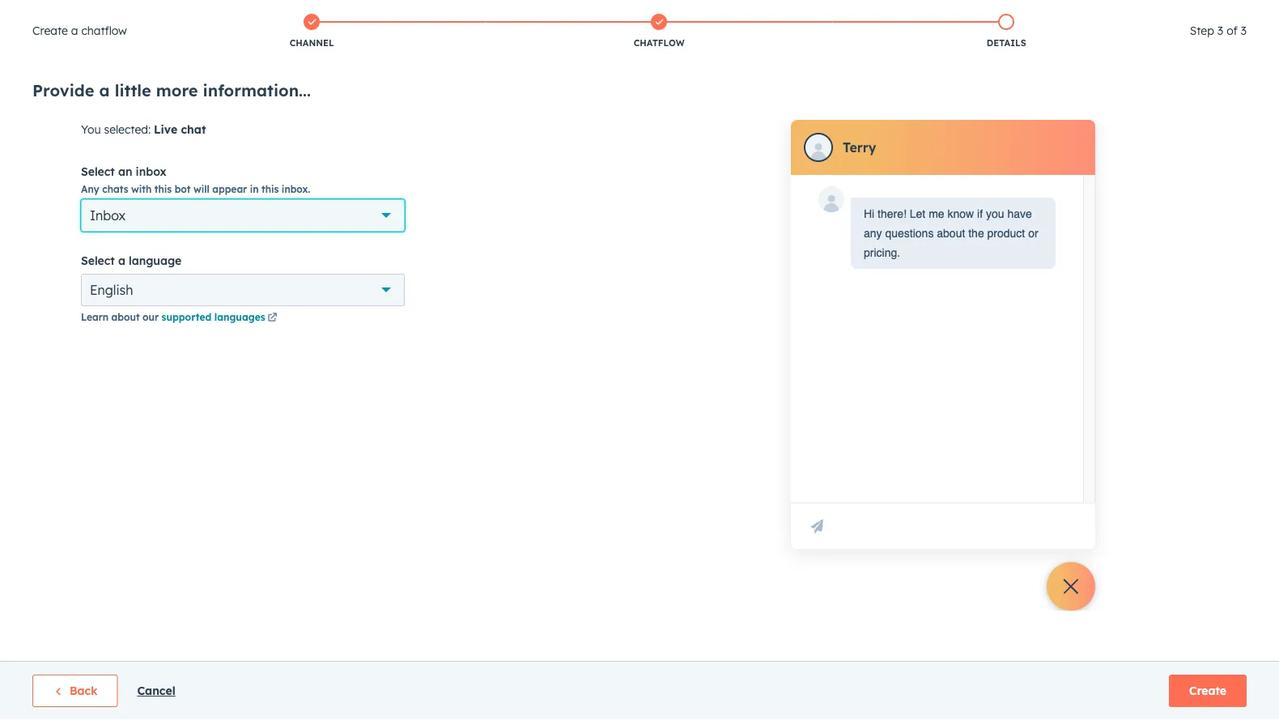 Task type: describe. For each thing, give the bounding box(es) containing it.
calling icon image
[[990, 6, 1005, 21]]

you
[[986, 207, 1005, 220]]

little
[[115, 80, 151, 100]]

languages
[[215, 311, 265, 323]]

chat
[[181, 122, 206, 136]]

in
[[250, 183, 259, 195]]

you
[[81, 122, 101, 136]]

select a language
[[81, 254, 182, 268]]

chatflow completed list item
[[486, 11, 833, 53]]

0 horizontal spatial about
[[111, 311, 140, 323]]

me
[[929, 207, 945, 220]]

details list item
[[833, 11, 1181, 53]]

selected:
[[104, 122, 151, 136]]

have
[[1008, 207, 1033, 220]]

will
[[194, 183, 210, 195]]

agent says: hi there! let me know if you have any questions about the product or pricing. element
[[864, 204, 1043, 262]]

1 this from the left
[[155, 183, 172, 195]]

the
[[969, 227, 985, 240]]

chatflow
[[634, 37, 685, 49]]

Search HubSpot search field
[[1052, 34, 1251, 62]]

create a chatflow
[[32, 23, 127, 38]]

upgrade image
[[904, 7, 919, 22]]

live
[[154, 122, 178, 136]]

select an inbox any chats with this bot will appear in this inbox.
[[81, 164, 311, 195]]

information...
[[203, 80, 311, 100]]

details
[[987, 37, 1027, 49]]

chats
[[102, 183, 128, 195]]

create button
[[1170, 675, 1247, 707]]

an
[[118, 164, 132, 179]]

supported languages link
[[162, 311, 280, 325]]

chatflow
[[81, 23, 127, 38]]

provide
[[32, 80, 94, 100]]

terry
[[843, 139, 877, 156]]

hi there! let me know if you have any questions about the product or pricing.
[[864, 207, 1039, 259]]

upgrade menu
[[893, 0, 1260, 26]]

back
[[70, 684, 98, 698]]

channel completed list item
[[138, 11, 486, 53]]

create for create a chatflow
[[32, 23, 68, 38]]

inbox
[[90, 207, 126, 224]]

inbox
[[136, 164, 167, 179]]

upgrade
[[922, 8, 968, 21]]

1 menu item from the left
[[979, 0, 982, 26]]

with
[[131, 183, 152, 195]]

supported languages
[[162, 311, 265, 323]]

language
[[129, 254, 182, 268]]

2 3 from the left
[[1241, 23, 1247, 38]]

1 link opens in a new window image from the top
[[268, 311, 277, 325]]

let
[[910, 207, 926, 220]]

english button
[[81, 274, 405, 306]]

our
[[143, 311, 159, 323]]



Task type: locate. For each thing, give the bounding box(es) containing it.
list containing channel
[[138, 11, 1181, 53]]

1 select from the top
[[81, 164, 115, 179]]

inbox button
[[81, 199, 405, 232]]

link opens in a new window image inside supported languages link
[[268, 313, 277, 323]]

menu item up search hubspot search box
[[1135, 0, 1260, 26]]

hi
[[864, 207, 875, 220]]

learn about our
[[81, 311, 162, 323]]

cancel
[[137, 684, 176, 698]]

1 vertical spatial a
[[99, 80, 110, 100]]

1 horizontal spatial menu item
[[1013, 0, 1050, 26]]

1 horizontal spatial 3
[[1241, 23, 1247, 38]]

calling icon button
[[984, 2, 1011, 24]]

select up any
[[81, 164, 115, 179]]

cancel button
[[137, 681, 176, 701]]

any
[[864, 227, 883, 240]]

step
[[1190, 23, 1215, 38]]

menu item left calling icon dropdown button
[[979, 0, 982, 26]]

1 horizontal spatial about
[[937, 227, 966, 240]]

0 vertical spatial a
[[71, 23, 78, 38]]

0 horizontal spatial create
[[32, 23, 68, 38]]

1 horizontal spatial this
[[262, 183, 279, 195]]

select for select an inbox any chats with this bot will appear in this inbox.
[[81, 164, 115, 179]]

2 horizontal spatial menu item
[[1135, 0, 1260, 26]]

a for language
[[118, 254, 125, 268]]

a left chatflow
[[71, 23, 78, 38]]

2 menu item from the left
[[1013, 0, 1050, 26]]

any
[[81, 183, 99, 195]]

0 vertical spatial about
[[937, 227, 966, 240]]

1 horizontal spatial create
[[1190, 684, 1227, 698]]

about down know
[[937, 227, 966, 240]]

product
[[988, 227, 1026, 240]]

you selected: live chat
[[81, 122, 206, 136]]

know
[[948, 207, 975, 220]]

a
[[71, 23, 78, 38], [99, 80, 110, 100], [118, 254, 125, 268]]

3 menu item from the left
[[1135, 0, 1260, 26]]

menu item
[[979, 0, 982, 26], [1013, 0, 1050, 26], [1135, 0, 1260, 26]]

of
[[1227, 23, 1238, 38]]

a left little in the left top of the page
[[99, 80, 110, 100]]

create inside button
[[1190, 684, 1227, 698]]

0 horizontal spatial 3
[[1218, 23, 1224, 38]]

3 left of
[[1218, 23, 1224, 38]]

bot
[[175, 183, 191, 195]]

select for select a language
[[81, 254, 115, 268]]

1 3 from the left
[[1218, 23, 1224, 38]]

0 horizontal spatial menu item
[[979, 0, 982, 26]]

select
[[81, 164, 115, 179], [81, 254, 115, 268]]

0 horizontal spatial a
[[71, 23, 78, 38]]

menu item right calling icon dropdown button
[[1013, 0, 1050, 26]]

0 horizontal spatial this
[[155, 183, 172, 195]]

this
[[155, 183, 172, 195], [262, 183, 279, 195]]

1 vertical spatial create
[[1190, 684, 1227, 698]]

back button
[[32, 675, 118, 707]]

3
[[1218, 23, 1224, 38], [1241, 23, 1247, 38]]

questions
[[886, 227, 934, 240]]

0 vertical spatial create
[[32, 23, 68, 38]]

about
[[937, 227, 966, 240], [111, 311, 140, 323]]

create for create
[[1190, 684, 1227, 698]]

link opens in a new window image
[[268, 311, 277, 325], [268, 313, 277, 323]]

2 link opens in a new window image from the top
[[268, 313, 277, 323]]

if
[[978, 207, 983, 220]]

select inside select an inbox any chats with this bot will appear in this inbox.
[[81, 164, 115, 179]]

1 horizontal spatial a
[[99, 80, 110, 100]]

2 select from the top
[[81, 254, 115, 268]]

learn
[[81, 311, 109, 323]]

more
[[156, 80, 198, 100]]

or
[[1029, 227, 1039, 240]]

pricing.
[[864, 246, 901, 259]]

a for little
[[99, 80, 110, 100]]

a up english
[[118, 254, 125, 268]]

0 vertical spatial select
[[81, 164, 115, 179]]

3 right of
[[1241, 23, 1247, 38]]

about left our
[[111, 311, 140, 323]]

2 vertical spatial a
[[118, 254, 125, 268]]

this right the 'in'
[[262, 183, 279, 195]]

about inside hi there! let me know if you have any questions about the product or pricing.
[[937, 227, 966, 240]]

1 vertical spatial about
[[111, 311, 140, 323]]

2 horizontal spatial a
[[118, 254, 125, 268]]

channel
[[290, 37, 334, 49]]

select up english
[[81, 254, 115, 268]]

step 3 of 3
[[1190, 23, 1247, 38]]

supported
[[162, 311, 212, 323]]

a for chatflow
[[71, 23, 78, 38]]

provide a little more information...
[[32, 80, 311, 100]]

this left bot
[[155, 183, 172, 195]]

1 vertical spatial select
[[81, 254, 115, 268]]

create
[[32, 23, 68, 38], [1190, 684, 1227, 698]]

there!
[[878, 207, 907, 220]]

inbox.
[[282, 183, 311, 195]]

appear
[[212, 183, 247, 195]]

english
[[90, 282, 133, 298]]

list
[[138, 11, 1181, 53]]

2 this from the left
[[262, 183, 279, 195]]



Task type: vqa. For each thing, say whether or not it's contained in the screenshot.
middle tools
no



